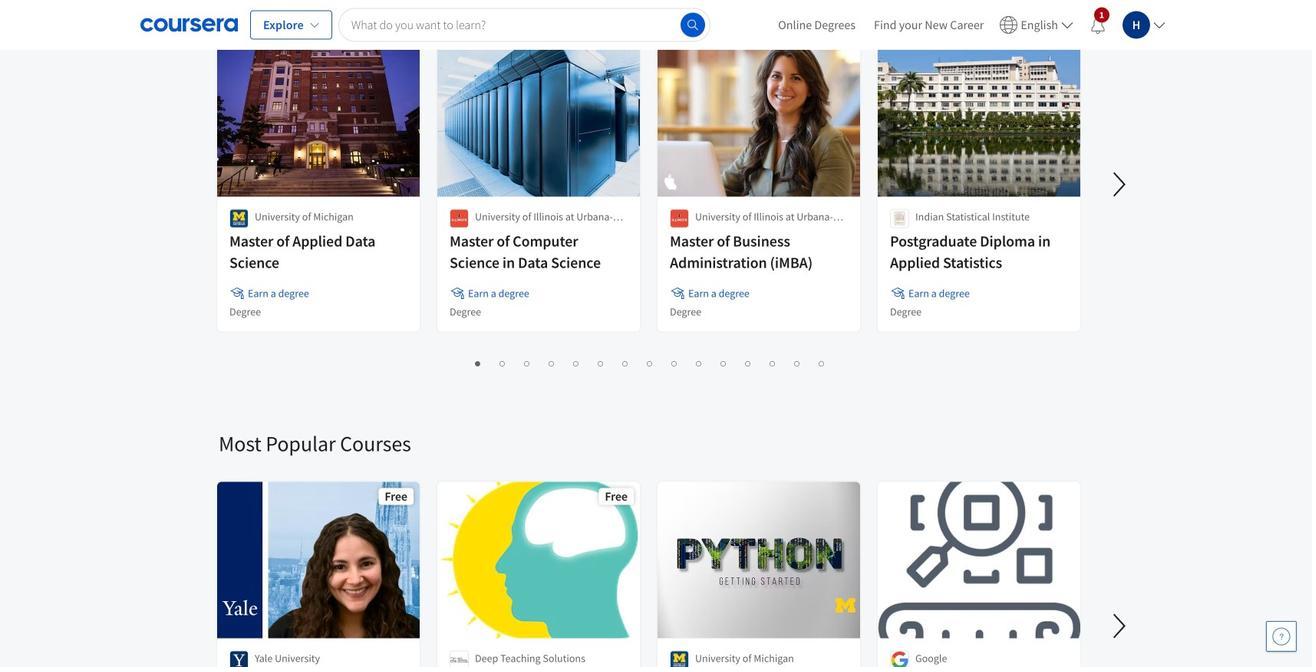 Task type: locate. For each thing, give the bounding box(es) containing it.
1 vertical spatial slides group
[[211, 481, 1313, 668]]

slides group for next slide image
[[211, 481, 1313, 668]]

1 slides group from the top
[[211, 39, 1313, 346]]

2 slides group from the top
[[211, 481, 1313, 668]]

list
[[219, 354, 1083, 372]]

slides group
[[211, 39, 1313, 346], [211, 481, 1313, 668]]

list inside earn your degree carousel element
[[219, 354, 1083, 372]]

0 vertical spatial slides group
[[211, 39, 1313, 346]]

help center image
[[1273, 628, 1291, 646]]

coursera image
[[141, 13, 238, 37]]

menu
[[769, 0, 1172, 50]]

next slide image
[[1102, 608, 1139, 645]]

None search field
[[339, 8, 711, 42]]

slides group for next slide icon at right
[[211, 39, 1313, 346]]



Task type: describe. For each thing, give the bounding box(es) containing it.
university of michigan image
[[230, 209, 249, 228]]

university of illinois at urbana-champaign image
[[450, 209, 469, 228]]

yale university image
[[230, 651, 249, 668]]

indian statistical institute image
[[891, 209, 910, 228]]

earn your degree carousel element
[[211, 0, 1313, 384]]

What do you want to learn? text field
[[339, 8, 711, 42]]

most popular courses carousel element
[[211, 384, 1313, 668]]

deep teaching solutions image
[[450, 651, 469, 668]]

google image
[[891, 651, 910, 668]]

university of michigan image
[[670, 651, 689, 668]]

next slide image
[[1102, 166, 1139, 203]]

university of illinois at urbana-champaign image
[[670, 209, 689, 228]]



Task type: vqa. For each thing, say whether or not it's contained in the screenshot.
vanishingly
no



